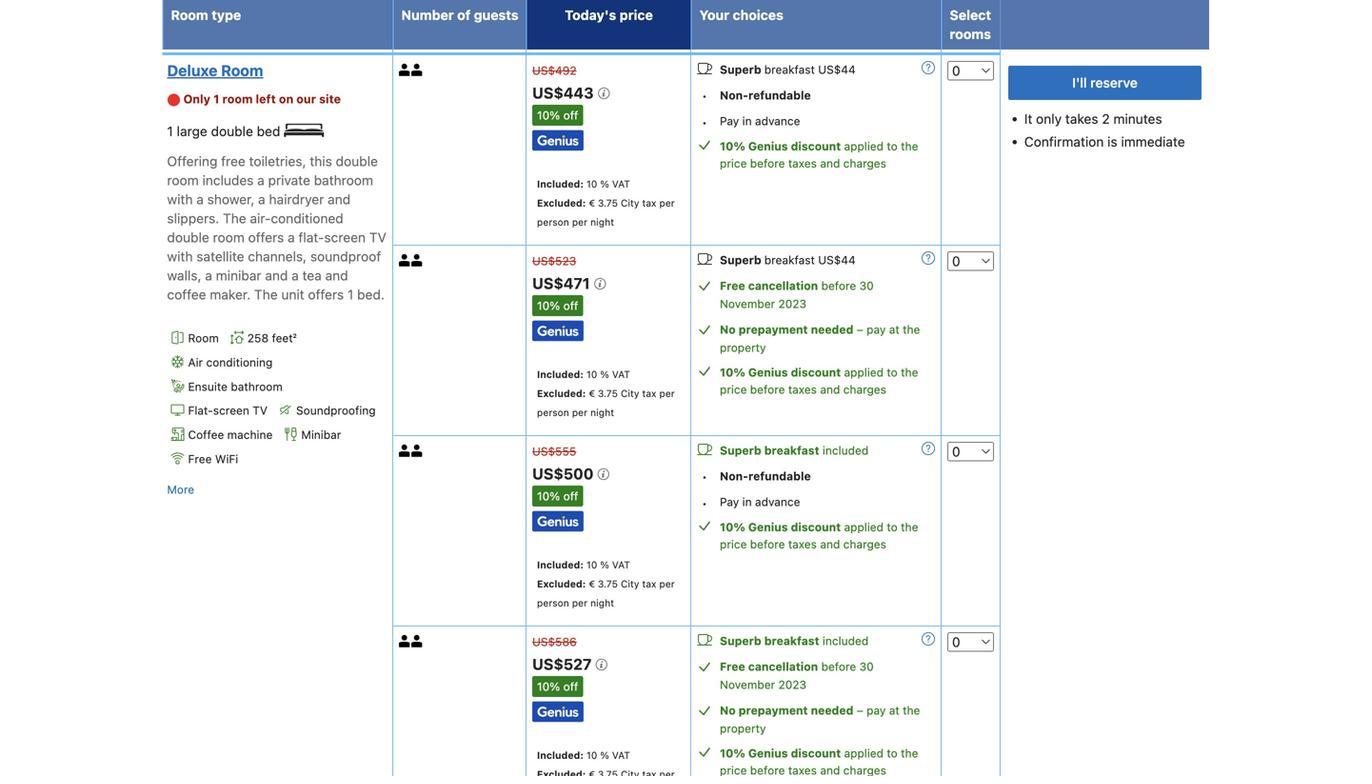 Task type: locate. For each thing, give the bounding box(es) containing it.
taxes for us$527
[[789, 764, 817, 776]]

0 vertical spatial property
[[720, 341, 766, 354]]

bathroom down conditioning
[[231, 380, 283, 393]]

1 horizontal spatial 1
[[213, 92, 219, 106]]

night up us$471
[[591, 216, 614, 228]]

included: 10 % vat for us$527
[[537, 750, 631, 761]]

pay in advance for superb breakfast
[[720, 495, 801, 509]]

2 • from the top
[[702, 116, 708, 129]]

€ 3.75 city tax per person per night
[[537, 5, 675, 35], [537, 197, 675, 228], [537, 388, 675, 418], [537, 578, 675, 609]]

refundable
[[749, 89, 811, 102], [749, 470, 811, 483]]

more details on meals and payment options image for us$527
[[922, 633, 935, 646]]

2 refundable from the top
[[749, 470, 811, 483]]

1 pay from the top
[[867, 323, 886, 336]]

satellite
[[197, 249, 244, 264]]

10% off. you're getting a reduced rate because this property is offering a genius discount.. element down us$527
[[533, 677, 583, 698]]

2023
[[779, 297, 807, 311], [779, 678, 807, 692]]

the down shower,
[[223, 211, 246, 226]]

2 prepayment from the top
[[739, 704, 808, 717]]

€ 3.75 city tax per person per night up us$555
[[537, 388, 675, 418]]

conditioning
[[206, 356, 273, 369]]

4 night from the top
[[591, 597, 614, 609]]

free for us$471
[[720, 279, 746, 293]]

i'll reserve button
[[1009, 66, 1202, 100]]

1 horizontal spatial screen
[[324, 230, 366, 245]]

off down us$471
[[564, 299, 579, 313]]

3 tax from the top
[[642, 388, 657, 399]]

10% off down us$527
[[537, 680, 579, 694]]

0 vertical spatial before 30 november 2023
[[720, 279, 874, 311]]

2 with from the top
[[167, 249, 193, 264]]

night for us$500
[[591, 597, 614, 609]]

0 vertical spatial pay
[[867, 323, 886, 336]]

applied to the price before taxes and charges for us$527
[[720, 747, 919, 776]]

3 applied to the price before taxes and charges from the top
[[720, 521, 919, 551]]

free cancellation for us$527
[[720, 660, 818, 674]]

number
[[401, 7, 454, 23]]

the
[[901, 139, 919, 153], [903, 323, 921, 336], [901, 366, 919, 379], [901, 521, 919, 534], [903, 704, 921, 717], [901, 747, 919, 760]]

1 vertical spatial in
[[743, 495, 752, 509]]

0 horizontal spatial 1
[[167, 123, 173, 139]]

4 taxes from the top
[[789, 764, 817, 776]]

0 vertical spatial no
[[720, 323, 736, 336]]

occupancy image
[[399, 64, 411, 76], [399, 445, 411, 457], [411, 445, 424, 457], [399, 636, 411, 648], [411, 636, 424, 648]]

feet²
[[272, 332, 297, 345]]

1 superb breakfast included from the top
[[720, 444, 869, 457]]

night down 'today's price'
[[591, 24, 614, 35]]

excluded: up us$523
[[537, 197, 586, 209]]

2 pay from the top
[[867, 704, 886, 717]]

4 off from the top
[[564, 680, 579, 694]]

to for us$471
[[887, 366, 898, 379]]

2 at from the top
[[889, 704, 900, 717]]

0 vertical spatial offers
[[248, 230, 284, 245]]

2 off from the top
[[564, 299, 579, 313]]

1 vertical spatial needed
[[811, 704, 854, 717]]

included: up us$555
[[537, 369, 584, 380]]

free cancellation
[[720, 279, 818, 293], [720, 660, 818, 674]]

and
[[820, 157, 840, 170], [328, 192, 351, 207], [265, 268, 288, 284], [325, 268, 348, 284], [820, 383, 840, 396], [820, 538, 840, 551], [820, 764, 840, 776]]

4 10% off from the top
[[537, 680, 579, 694]]

10% genius discount
[[720, 139, 841, 153], [720, 366, 841, 379], [720, 521, 841, 534], [720, 747, 841, 760]]

tv
[[369, 230, 387, 245], [253, 404, 268, 417]]

€ 3.75 city tax per person per night up us$586
[[537, 578, 675, 609]]

us$527
[[533, 656, 596, 674]]

1 horizontal spatial tv
[[369, 230, 387, 245]]

1 vertical spatial screen
[[213, 404, 249, 417]]

1 10% off from the top
[[537, 109, 579, 122]]

1 • from the top
[[702, 89, 708, 102]]

€ 3.75 city tax per person per night for us$471
[[537, 388, 675, 418]]

1 vertical spatial property
[[720, 722, 766, 736]]

per
[[660, 5, 675, 16], [572, 24, 588, 35], [660, 197, 675, 209], [572, 216, 588, 228], [660, 388, 675, 399], [572, 407, 588, 418], [660, 578, 675, 590], [572, 597, 588, 609]]

0 vertical spatial non-
[[720, 89, 749, 102]]

3 3.75 from the top
[[598, 388, 618, 399]]

room
[[171, 7, 208, 23], [221, 61, 263, 80], [188, 332, 219, 345]]

10% off
[[537, 109, 579, 122], [537, 299, 579, 313], [537, 490, 579, 503], [537, 680, 579, 694]]

applied
[[845, 139, 884, 153], [845, 366, 884, 379], [845, 521, 884, 534], [845, 747, 884, 760]]

charges for us$527
[[844, 764, 887, 776]]

2 advance from the top
[[755, 495, 801, 509]]

4 to from the top
[[887, 747, 898, 760]]

cancellation for us$471
[[749, 279, 818, 293]]

2 pay in advance from the top
[[720, 495, 801, 509]]

more
[[167, 483, 194, 496]]

screen up "soundproof"
[[324, 230, 366, 245]]

guests
[[474, 7, 519, 23]]

occupancy image
[[411, 64, 424, 76], [399, 254, 411, 267], [411, 254, 424, 267]]

€ up us$527
[[589, 578, 595, 590]]

off for us$500
[[564, 490, 579, 503]]

2 no from the top
[[720, 704, 736, 717]]

€ 3.75 city tax per person per night up the us$492 at the left
[[537, 5, 675, 35]]

1 vertical spatial us$44
[[819, 253, 856, 267]]

2 included from the top
[[823, 635, 869, 648]]

the for more details on meals and payment options icon for us$527
[[901, 747, 919, 760]]

3 applied from the top
[[845, 521, 884, 534]]

3 taxes from the top
[[789, 538, 817, 551]]

1 in from the top
[[743, 114, 752, 128]]

superb breakfast included for us$527
[[720, 635, 869, 648]]

1 30 from the top
[[860, 279, 874, 293]]

1 vertical spatial more details on meals and payment options image
[[922, 252, 935, 265]]

2 vertical spatial 1
[[348, 287, 354, 303]]

night for us$443
[[591, 216, 614, 228]]

% for us$443
[[600, 178, 610, 190]]

tv up machine
[[253, 404, 268, 417]]

10% off. you're getting a reduced rate because this property is offering a genius discount.. element down us$443 in the top of the page
[[533, 105, 583, 126]]

1 no prepayment needed from the top
[[720, 323, 854, 336]]

person for us$471
[[537, 407, 569, 418]]

cancellation
[[749, 279, 818, 293], [749, 660, 818, 674]]

2 taxes from the top
[[789, 383, 817, 396]]

property
[[720, 341, 766, 354], [720, 722, 766, 736]]

included: up us$523
[[537, 178, 584, 190]]

prepayment for us$527
[[739, 704, 808, 717]]

off
[[564, 109, 579, 122], [564, 299, 579, 313], [564, 490, 579, 503], [564, 680, 579, 694]]

included for us$527
[[823, 635, 869, 648]]

1 vertical spatial non-refundable
[[720, 470, 811, 483]]

2 vat from the top
[[612, 369, 631, 380]]

person up us$586
[[537, 597, 569, 609]]

3 vat from the top
[[612, 559, 631, 571]]

1 large double bed
[[167, 123, 284, 139]]

1 at from the top
[[889, 323, 900, 336]]

0 vertical spatial superb breakfast us$44
[[720, 63, 856, 76]]

€ 3.75 city tax per person per night up us$523
[[537, 197, 675, 228]]

4 applied from the top
[[845, 747, 884, 760]]

10 for us$471
[[587, 369, 598, 380]]

included: 10 % vat up us$586
[[537, 559, 631, 571]]

1 inside offering free toiletries, this double room includes a private bathroom with a shower, a hairdryer and slippers. the air-conditioned double room offers a flat-screen tv with satellite channels, soundproof walls, a minibar and a tea and coffee maker. the unit offers 1 bed.
[[348, 287, 354, 303]]

€ up us$471
[[589, 197, 595, 209]]

1 vertical spatial double
[[336, 154, 378, 169]]

us$44
[[819, 63, 856, 76], [819, 253, 856, 267]]

4 applied to the price before taxes and charges from the top
[[720, 747, 919, 776]]

double
[[211, 123, 253, 139], [336, 154, 378, 169], [167, 230, 209, 245]]

10% off. you're getting a reduced rate because this property is offering a genius discount.. element down us$471
[[533, 295, 583, 316]]

1 vertical spatial november
[[720, 678, 776, 692]]

1 vertical spatial with
[[167, 249, 193, 264]]

0 vertical spatial bathroom
[[314, 173, 373, 188]]

i'll reserve
[[1073, 75, 1138, 90]]

2 vertical spatial room
[[188, 332, 219, 345]]

only
[[184, 92, 211, 106]]

4 vat from the top
[[612, 750, 631, 761]]

2 vertical spatial double
[[167, 230, 209, 245]]

no
[[720, 323, 736, 336], [720, 704, 736, 717]]

2 10% genius discount from the top
[[720, 366, 841, 379]]

immediate
[[1122, 134, 1186, 150]]

breakfast for us$500
[[765, 444, 820, 457]]

0 vertical spatial with
[[167, 192, 193, 207]]

3 charges from the top
[[844, 538, 887, 551]]

1 vertical spatial no prepayment needed
[[720, 704, 854, 717]]

– for us$471
[[857, 323, 864, 336]]

offers down the tea
[[308, 287, 344, 303]]

takes
[[1066, 111, 1099, 127]]

1 – from the top
[[857, 323, 864, 336]]

free
[[720, 279, 746, 293], [188, 452, 212, 466], [720, 660, 746, 674]]

10 for us$527
[[587, 750, 598, 761]]

30
[[860, 279, 874, 293], [860, 660, 874, 674]]

0 vertical spatial free cancellation
[[720, 279, 818, 293]]

room down offering
[[167, 173, 199, 188]]

2 horizontal spatial 1
[[348, 287, 354, 303]]

1 vertical spatial room
[[167, 173, 199, 188]]

applied for us$500
[[845, 521, 884, 534]]

0 horizontal spatial bathroom
[[231, 380, 283, 393]]

0 vertical spatial – pay at the property
[[720, 323, 921, 354]]

2 pay from the top
[[720, 495, 740, 509]]

vat
[[612, 178, 631, 190], [612, 369, 631, 380], [612, 559, 631, 571], [612, 750, 631, 761]]

in
[[743, 114, 752, 128], [743, 495, 752, 509]]

2 in from the top
[[743, 495, 752, 509]]

0 vertical spatial us$44
[[819, 63, 856, 76]]

a up 'slippers.'
[[197, 192, 204, 207]]

– pay at the property for us$527
[[720, 704, 921, 736]]

1 superb from the top
[[720, 63, 762, 76]]

left
[[256, 92, 276, 106]]

applied to the price before taxes and charges
[[720, 139, 919, 170], [720, 366, 919, 396], [720, 521, 919, 551], [720, 747, 919, 776]]

included: 10 % vat
[[537, 178, 631, 190], [537, 369, 631, 380], [537, 559, 631, 571], [537, 750, 631, 761]]

taxes for us$500
[[789, 538, 817, 551]]

off down us$527
[[564, 680, 579, 694]]

0 vertical spatial needed
[[811, 323, 854, 336]]

no for us$471
[[720, 323, 736, 336]]

with up 'slippers.'
[[167, 192, 193, 207]]

1 vertical spatial tv
[[253, 404, 268, 417]]

property for us$471
[[720, 341, 766, 354]]

2 needed from the top
[[811, 704, 854, 717]]

double right this
[[336, 154, 378, 169]]

0 vertical spatial –
[[857, 323, 864, 336]]

1 horizontal spatial bathroom
[[314, 173, 373, 188]]

1 left the large
[[167, 123, 173, 139]]

the left unit
[[254, 287, 278, 303]]

room up only 1 room left on our site
[[221, 61, 263, 80]]

3 discount from the top
[[791, 521, 841, 534]]

2 applied from the top
[[845, 366, 884, 379]]

2 10 from the top
[[587, 369, 598, 380]]

rooms
[[950, 26, 992, 42]]

€ up us$500
[[589, 388, 595, 399]]

2 € 3.75 city tax per person per night from the top
[[537, 197, 675, 228]]

1 vertical spatial refundable
[[749, 470, 811, 483]]

superb for us$527
[[720, 635, 762, 648]]

ensuite
[[188, 380, 228, 393]]

choices
[[733, 7, 784, 23]]

1 vertical spatial 2023
[[779, 678, 807, 692]]

more details on meals and payment options image
[[922, 61, 935, 74], [922, 252, 935, 265], [922, 633, 935, 646]]

10%
[[537, 109, 560, 122], [720, 139, 746, 153], [537, 299, 560, 313], [720, 366, 746, 379], [537, 490, 560, 503], [720, 521, 746, 534], [537, 680, 560, 694], [720, 747, 746, 760]]

site
[[319, 92, 341, 106]]

1 vertical spatial at
[[889, 704, 900, 717]]

10% off down us$471
[[537, 299, 579, 313]]

1 vertical spatial prepayment
[[739, 704, 808, 717]]

1 night from the top
[[591, 24, 614, 35]]

1 vertical spatial –
[[857, 704, 864, 717]]

room up air
[[188, 332, 219, 345]]

0 vertical spatial in
[[743, 114, 752, 128]]

1 left bed.
[[348, 287, 354, 303]]

1 vertical spatial advance
[[755, 495, 801, 509]]

4 3.75 from the top
[[598, 578, 618, 590]]

pay
[[720, 114, 740, 128], [720, 495, 740, 509]]

0 vertical spatial 2023
[[779, 297, 807, 311]]

0 vertical spatial room
[[222, 92, 253, 106]]

1 before 30 november 2023 from the top
[[720, 279, 874, 311]]

0 vertical spatial no prepayment needed
[[720, 323, 854, 336]]

large
[[177, 123, 207, 139]]

1 vertical spatial included
[[823, 635, 869, 648]]

tax for us$500
[[642, 578, 657, 590]]

1 discount from the top
[[791, 139, 841, 153]]

refundable for breakfast us$44
[[749, 89, 811, 102]]

night up us$527
[[591, 597, 614, 609]]

superb for us$500
[[720, 444, 762, 457]]

2 € from the top
[[589, 197, 595, 209]]

1 vertical spatial pay in advance
[[720, 495, 801, 509]]

3.75 for us$443
[[598, 197, 618, 209]]

10% off. you're getting a reduced rate because this property is offering a genius discount.. element for us$527
[[533, 677, 583, 698]]

air conditioning
[[188, 356, 273, 369]]

1 vertical spatial bathroom
[[231, 380, 283, 393]]

included: 10 % vat up us$555
[[537, 369, 631, 380]]

taxes for us$471
[[789, 383, 817, 396]]

your
[[700, 7, 730, 23]]

the for more details on meals and payment options icon corresponding to us$471
[[901, 366, 919, 379]]

4 • from the top
[[702, 497, 708, 510]]

bathroom down this
[[314, 173, 373, 188]]

0 horizontal spatial the
[[223, 211, 246, 226]]

1 vertical spatial the
[[254, 287, 278, 303]]

10% off down us$500
[[537, 490, 579, 503]]

flat-
[[299, 230, 324, 245]]

3.75 for us$471
[[598, 388, 618, 399]]

0 vertical spatial november
[[720, 297, 776, 311]]

0 vertical spatial double
[[211, 123, 253, 139]]

a down toiletries,
[[257, 173, 265, 188]]

tax for us$471
[[642, 388, 657, 399]]

november for us$527
[[720, 678, 776, 692]]

4 10% genius discount from the top
[[720, 747, 841, 760]]

1 vertical spatial non-
[[720, 470, 749, 483]]

included: 10 % vat up us$523
[[537, 178, 631, 190]]

1 vertical spatial no
[[720, 704, 736, 717]]

2023 for us$527
[[779, 678, 807, 692]]

10
[[587, 178, 598, 190], [587, 369, 598, 380], [587, 559, 598, 571], [587, 750, 598, 761]]

before 30 november 2023
[[720, 279, 874, 311], [720, 660, 874, 692]]

tv up "soundproof"
[[369, 230, 387, 245]]

10% off. you're getting a reduced rate because this property is offering a genius discount.. element down us$500
[[533, 486, 583, 507]]

person up us$555
[[537, 407, 569, 418]]

screen up coffee machine
[[213, 404, 249, 417]]

2 included: from the top
[[537, 369, 584, 380]]

10 for us$500
[[587, 559, 598, 571]]

off for us$443
[[564, 109, 579, 122]]

258 feet²
[[247, 332, 297, 345]]

city for us$471
[[621, 388, 640, 399]]

10% off for us$500
[[537, 490, 579, 503]]

non- for superb breakfast included
[[720, 470, 749, 483]]

10% off. you're getting a reduced rate because this property is offering a genius discount.. element for us$443
[[533, 105, 583, 126]]

0 horizontal spatial double
[[167, 230, 209, 245]]

1 vertical spatial pay
[[720, 495, 740, 509]]

1 vertical spatial pay
[[867, 704, 886, 717]]

0 vertical spatial 30
[[860, 279, 874, 293]]

genius for us$471
[[749, 366, 788, 379]]

0 horizontal spatial tv
[[253, 404, 268, 417]]

2 person from the top
[[537, 216, 569, 228]]

1 non- from the top
[[720, 89, 749, 102]]

room left 'type'
[[171, 7, 208, 23]]

1 vertical spatial free
[[188, 452, 212, 466]]

2 property from the top
[[720, 722, 766, 736]]

0 vertical spatial screen
[[324, 230, 366, 245]]

off down us$500
[[564, 490, 579, 503]]

0 vertical spatial 1
[[213, 92, 219, 106]]

3 excluded: from the top
[[537, 388, 586, 399]]

only 1 room left on our site
[[184, 92, 341, 106]]

0 vertical spatial non-refundable
[[720, 89, 811, 102]]

1 no from the top
[[720, 323, 736, 336]]

2 3.75 from the top
[[598, 197, 618, 209]]

1 horizontal spatial offers
[[308, 287, 344, 303]]

1 horizontal spatial double
[[211, 123, 253, 139]]

flat-screen tv
[[188, 404, 268, 417]]

breakfast
[[765, 63, 815, 76], [765, 253, 815, 267], [765, 444, 820, 457], [765, 635, 820, 648]]

to
[[887, 139, 898, 153], [887, 366, 898, 379], [887, 521, 898, 534], [887, 747, 898, 760]]

3 € 3.75 city tax per person per night from the top
[[537, 388, 675, 418]]

1 vertical spatial – pay at the property
[[720, 704, 921, 736]]

– for us$527
[[857, 704, 864, 717]]

€ up us$443 in the top of the page
[[589, 5, 595, 16]]

included: up us$586
[[537, 559, 584, 571]]

1 vertical spatial superb breakfast included
[[720, 635, 869, 648]]

a up air-
[[258, 192, 266, 207]]

double down 'slippers.'
[[167, 230, 209, 245]]

1 prepayment from the top
[[739, 323, 808, 336]]

tax
[[642, 5, 657, 16], [642, 197, 657, 209], [642, 388, 657, 399], [642, 578, 657, 590]]

our
[[297, 92, 316, 106]]

2 vertical spatial free
[[720, 660, 746, 674]]

0 vertical spatial pay in advance
[[720, 114, 801, 128]]

1 included from the top
[[823, 444, 869, 457]]

a left the tea
[[292, 268, 299, 284]]

superb breakfast us$44
[[720, 63, 856, 76], [720, 253, 856, 267]]

needed
[[811, 323, 854, 336], [811, 704, 854, 717]]

excluded: up the us$492 at the left
[[537, 5, 586, 16]]

3 person from the top
[[537, 407, 569, 418]]

excluded: up us$555
[[537, 388, 586, 399]]

3 % from the top
[[600, 559, 610, 571]]

€ for us$443
[[589, 197, 595, 209]]

10% off. you're getting a reduced rate because this property is offering a genius discount.. element
[[533, 105, 583, 126], [533, 295, 583, 316], [533, 486, 583, 507], [533, 677, 583, 698]]

discount for us$527
[[791, 747, 841, 760]]

2 tax from the top
[[642, 197, 657, 209]]

1 vertical spatial superb breakfast us$44
[[720, 253, 856, 267]]

2 10% off. you're getting a reduced rate because this property is offering a genius discount.. element from the top
[[533, 295, 583, 316]]

included: down us$527
[[537, 750, 584, 761]]

excluded: for us$500
[[537, 578, 586, 590]]

us$523
[[533, 254, 577, 268]]

night
[[591, 24, 614, 35], [591, 216, 614, 228], [591, 407, 614, 418], [591, 597, 614, 609]]

included:
[[537, 178, 584, 190], [537, 369, 584, 380], [537, 559, 584, 571], [537, 750, 584, 761]]

1 pay from the top
[[720, 114, 740, 128]]

us$443
[[533, 84, 598, 102]]

advance for included
[[755, 495, 801, 509]]

night up us$500
[[591, 407, 614, 418]]

10% off down us$443 in the top of the page
[[537, 109, 579, 122]]

1 right only on the top of page
[[213, 92, 219, 106]]

0 vertical spatial included
[[823, 444, 869, 457]]

at for us$527
[[889, 704, 900, 717]]

2 superb breakfast included from the top
[[720, 635, 869, 648]]

genius for us$500
[[749, 521, 788, 534]]

tea
[[302, 268, 322, 284]]

taxes
[[789, 157, 817, 170], [789, 383, 817, 396], [789, 538, 817, 551], [789, 764, 817, 776]]

vat for us$527
[[612, 750, 631, 761]]

with up walls,
[[167, 249, 193, 264]]

4 genius from the top
[[749, 747, 788, 760]]

price
[[620, 7, 653, 23], [720, 157, 747, 170], [720, 383, 747, 396], [720, 538, 747, 551], [720, 764, 747, 776]]

4 € from the top
[[589, 578, 595, 590]]

0 vertical spatial refundable
[[749, 89, 811, 102]]

2 city from the top
[[621, 197, 640, 209]]

off for us$527
[[564, 680, 579, 694]]

4 breakfast from the top
[[765, 635, 820, 648]]

–
[[857, 323, 864, 336], [857, 704, 864, 717]]

1 10 from the top
[[587, 178, 598, 190]]

1 vertical spatial before 30 november 2023
[[720, 660, 874, 692]]

1 % from the top
[[600, 178, 610, 190]]

in for superb breakfast
[[743, 495, 752, 509]]

0 vertical spatial prepayment
[[739, 323, 808, 336]]

0 vertical spatial pay
[[720, 114, 740, 128]]

1 free cancellation from the top
[[720, 279, 818, 293]]

3 to from the top
[[887, 521, 898, 534]]

room left left
[[222, 92, 253, 106]]

2023 for us$471
[[779, 297, 807, 311]]

0 vertical spatial cancellation
[[749, 279, 818, 293]]

0 vertical spatial advance
[[755, 114, 801, 128]]

included: for us$527
[[537, 750, 584, 761]]

non-
[[720, 89, 749, 102], [720, 470, 749, 483]]

3 city from the top
[[621, 388, 640, 399]]

1 included: from the top
[[537, 178, 584, 190]]

1 vertical spatial offers
[[308, 287, 344, 303]]

0 vertical spatial free
[[720, 279, 746, 293]]

only
[[1037, 111, 1062, 127]]

to for us$527
[[887, 747, 898, 760]]

1 vertical spatial free cancellation
[[720, 660, 818, 674]]

0 vertical spatial tv
[[369, 230, 387, 245]]

off down us$443 in the top of the page
[[564, 109, 579, 122]]

free for us$527
[[720, 660, 746, 674]]

1 vertical spatial 30
[[860, 660, 874, 674]]

0 vertical spatial the
[[223, 211, 246, 226]]

2 to from the top
[[887, 366, 898, 379]]

2 genius from the top
[[749, 366, 788, 379]]

0 vertical spatial at
[[889, 323, 900, 336]]

2 vertical spatial more details on meals and payment options image
[[922, 633, 935, 646]]

1 property from the top
[[720, 341, 766, 354]]

a
[[257, 173, 265, 188], [197, 192, 204, 207], [258, 192, 266, 207], [288, 230, 295, 245], [205, 268, 212, 284], [292, 268, 299, 284]]

4 10% off. you're getting a reduced rate because this property is offering a genius discount.. element from the top
[[533, 677, 583, 698]]

10 for us$443
[[587, 178, 598, 190]]

2 no prepayment needed from the top
[[720, 704, 854, 717]]

1 pay in advance from the top
[[720, 114, 801, 128]]

included: 10 % vat down us$527
[[537, 750, 631, 761]]

offers down air-
[[248, 230, 284, 245]]

room up the satellite
[[213, 230, 245, 245]]

4 discount from the top
[[791, 747, 841, 760]]

person up us$523
[[537, 216, 569, 228]]

it
[[1025, 111, 1033, 127]]

4 city from the top
[[621, 578, 640, 590]]

deluxe room
[[167, 61, 263, 80]]

charges for us$500
[[844, 538, 887, 551]]

person down today's
[[537, 24, 569, 35]]

0 vertical spatial more details on meals and payment options image
[[922, 61, 935, 74]]

included: for us$471
[[537, 369, 584, 380]]

1 vertical spatial cancellation
[[749, 660, 818, 674]]

pay
[[867, 323, 886, 336], [867, 704, 886, 717]]

bathroom inside offering free toiletries, this double room includes a private bathroom with a shower, a hairdryer and slippers. the air-conditioned double room offers a flat-screen tv with satellite channels, soundproof walls, a minibar and a tea and coffee maker. the unit offers 1 bed.
[[314, 173, 373, 188]]

more details on meals and payment options image
[[922, 442, 935, 455]]

2 % from the top
[[600, 369, 610, 380]]

€ for us$500
[[589, 578, 595, 590]]

today's price
[[565, 7, 653, 23]]

0 vertical spatial superb breakfast included
[[720, 444, 869, 457]]

offering
[[167, 154, 218, 169]]

4 excluded: from the top
[[537, 578, 586, 590]]

1 vertical spatial 1
[[167, 123, 173, 139]]

prepayment
[[739, 323, 808, 336], [739, 704, 808, 717]]

tv inside offering free toiletries, this double room includes a private bathroom with a shower, a hairdryer and slippers. the air-conditioned double room offers a flat-screen tv with satellite channels, soundproof walls, a minibar and a tea and coffee maker. the unit offers 1 bed.
[[369, 230, 387, 245]]

double up free
[[211, 123, 253, 139]]

at
[[889, 323, 900, 336], [889, 704, 900, 717]]

excluded: up us$586
[[537, 578, 586, 590]]

0 vertical spatial room
[[171, 7, 208, 23]]

3 night from the top
[[591, 407, 614, 418]]

€
[[589, 5, 595, 16], [589, 197, 595, 209], [589, 388, 595, 399], [589, 578, 595, 590]]

room type
[[171, 7, 241, 23]]

no prepayment needed for us$527
[[720, 704, 854, 717]]



Task type: describe. For each thing, give the bounding box(es) containing it.
refundable for included
[[749, 470, 811, 483]]

your choices
[[700, 7, 784, 23]]

– pay at the property for us$471
[[720, 323, 921, 354]]

1 excluded: from the top
[[537, 5, 586, 16]]

includes
[[202, 173, 254, 188]]

the for 1st more details on meals and payment options icon from the top of the page
[[901, 139, 919, 153]]

toiletries,
[[249, 154, 306, 169]]

us$586
[[533, 636, 577, 649]]

non-refundable for superb
[[720, 89, 811, 102]]

slippers.
[[167, 211, 219, 226]]

soundproof
[[310, 249, 381, 264]]

vat for us$471
[[612, 369, 631, 380]]

minutes
[[1114, 111, 1163, 127]]

november for us$471
[[720, 297, 776, 311]]

deluxe
[[167, 61, 218, 80]]

us$471
[[533, 275, 594, 293]]

minibar
[[301, 428, 341, 442]]

10% off. you're getting a reduced rate because this property is offering a genius discount.. element for us$471
[[533, 295, 583, 316]]

2 horizontal spatial double
[[336, 154, 378, 169]]

1 to from the top
[[887, 139, 898, 153]]

30 for us$527
[[860, 660, 874, 674]]

2
[[1102, 111, 1110, 127]]

prepayment for us$471
[[739, 323, 808, 336]]

flat-
[[188, 404, 213, 417]]

applied to the price before taxes and charges for us$500
[[720, 521, 919, 551]]

is
[[1108, 134, 1118, 150]]

room for room
[[188, 332, 219, 345]]

machine
[[227, 428, 273, 442]]

10% genius discount for us$500
[[720, 521, 841, 534]]

cancellation for us$527
[[749, 660, 818, 674]]

room for room type
[[171, 7, 208, 23]]

charges for us$471
[[844, 383, 887, 396]]

1 us$44 from the top
[[819, 63, 856, 76]]

off for us$471
[[564, 299, 579, 313]]

channels,
[[248, 249, 307, 264]]

1 applied from the top
[[845, 139, 884, 153]]

genius for us$527
[[749, 747, 788, 760]]

maker.
[[210, 287, 251, 303]]

1 person from the top
[[537, 24, 569, 35]]

included: for us$500
[[537, 559, 584, 571]]

3.75 for us$500
[[598, 578, 618, 590]]

ensuite bathroom
[[188, 380, 283, 393]]

before 30 november 2023 for us$471
[[720, 279, 874, 311]]

bed.
[[357, 287, 385, 303]]

€ for us$471
[[589, 388, 595, 399]]

1 breakfast from the top
[[765, 63, 815, 76]]

property for us$527
[[720, 722, 766, 736]]

1 more details on meals and payment options image from the top
[[922, 61, 935, 74]]

1 genius from the top
[[749, 139, 788, 153]]

private
[[268, 173, 310, 188]]

pay for superb breakfast
[[720, 495, 740, 509]]

night for us$471
[[591, 407, 614, 418]]

coffee
[[188, 428, 224, 442]]

non-refundable for superb breakfast
[[720, 470, 811, 483]]

coffee
[[167, 287, 206, 303]]

bed
[[257, 123, 280, 139]]

offering free toiletries, this double room includes a private bathroom with a shower, a hairdryer and slippers. the air-conditioned double room offers a flat-screen tv with satellite channels, soundproof walls, a minibar and a tea and coffee maker. the unit offers 1 bed.
[[167, 154, 387, 303]]

pay for superb
[[720, 114, 740, 128]]

unit
[[281, 287, 305, 303]]

us$500
[[533, 465, 597, 483]]

needed for us$527
[[811, 704, 854, 717]]

breakfast for us$527
[[765, 635, 820, 648]]

non- for superb breakfast us$44
[[720, 89, 749, 102]]

10% genius discount for us$471
[[720, 366, 841, 379]]

a down the satellite
[[205, 268, 212, 284]]

coffee machine
[[188, 428, 273, 442]]

free
[[221, 154, 246, 169]]

free wifi
[[188, 452, 238, 466]]

pay for us$527
[[867, 704, 886, 717]]

superb for us$471
[[720, 253, 762, 267]]

air-
[[250, 211, 271, 226]]

discount for us$471
[[791, 366, 841, 379]]

1 10% genius discount from the top
[[720, 139, 841, 153]]

price for us$471
[[720, 383, 747, 396]]

on
[[279, 92, 294, 106]]

of
[[457, 7, 471, 23]]

2 superb breakfast us$44 from the top
[[720, 253, 856, 267]]

excluded: for us$471
[[537, 388, 586, 399]]

pay for us$471
[[867, 323, 886, 336]]

included for us$500
[[823, 444, 869, 457]]

hairdryer
[[269, 192, 324, 207]]

applied for us$471
[[845, 366, 884, 379]]

it only takes 2 minutes confirmation is immediate
[[1025, 111, 1186, 150]]

discount for us$500
[[791, 521, 841, 534]]

free cancellation for us$471
[[720, 279, 818, 293]]

us$555
[[533, 445, 577, 458]]

us$492
[[533, 64, 577, 77]]

10% genius discount for us$527
[[720, 747, 841, 760]]

advance for breakfast us$44
[[755, 114, 801, 128]]

3 • from the top
[[702, 470, 708, 483]]

% for us$527
[[600, 750, 610, 761]]

wifi
[[215, 452, 238, 466]]

air
[[188, 356, 203, 369]]

select
[[950, 7, 992, 23]]

1 applied to the price before taxes and charges from the top
[[720, 139, 919, 170]]

1 taxes from the top
[[789, 157, 817, 170]]

select rooms
[[950, 7, 992, 42]]

€ 3.75 city tax per person per night for us$443
[[537, 197, 675, 228]]

superb breakfast included for us$500
[[720, 444, 869, 457]]

conditioned
[[271, 211, 344, 226]]

1 city from the top
[[621, 5, 640, 16]]

% for us$500
[[600, 559, 610, 571]]

included: for us$443
[[537, 178, 584, 190]]

screen inside offering free toiletries, this double room includes a private bathroom with a shower, a hairdryer and slippers. the air-conditioned double room offers a flat-screen tv with satellite channels, soundproof walls, a minibar and a tea and coffee maker. the unit offers 1 bed.
[[324, 230, 366, 245]]

2 us$44 from the top
[[819, 253, 856, 267]]

before 30 november 2023 for us$527
[[720, 660, 874, 692]]

0 horizontal spatial screen
[[213, 404, 249, 417]]

type
[[212, 7, 241, 23]]

today's
[[565, 7, 617, 23]]

soundproofing
[[296, 404, 376, 417]]

1 tax from the top
[[642, 5, 657, 16]]

shower,
[[207, 192, 255, 207]]

1 3.75 from the top
[[598, 5, 618, 16]]

1 horizontal spatial the
[[254, 287, 278, 303]]

in for superb
[[743, 114, 752, 128]]

applied for us$527
[[845, 747, 884, 760]]

more link
[[167, 480, 194, 499]]

a left flat-
[[288, 230, 295, 245]]

person for us$500
[[537, 597, 569, 609]]

minibar
[[216, 268, 262, 284]]

to for us$500
[[887, 521, 898, 534]]

city for us$443
[[621, 197, 640, 209]]

2 vertical spatial room
[[213, 230, 245, 245]]

walls,
[[167, 268, 202, 284]]

no prepayment needed for us$471
[[720, 323, 854, 336]]

10% off for us$443
[[537, 109, 579, 122]]

1 with from the top
[[167, 192, 193, 207]]

needed for us$471
[[811, 323, 854, 336]]

1 € 3.75 city tax per person per night from the top
[[537, 5, 675, 35]]

pay in advance for superb
[[720, 114, 801, 128]]

price for us$527
[[720, 764, 747, 776]]

this
[[310, 154, 332, 169]]

1 vertical spatial room
[[221, 61, 263, 80]]

city for us$500
[[621, 578, 640, 590]]

258
[[247, 332, 269, 345]]

30 for us$471
[[860, 279, 874, 293]]

number of guests
[[401, 7, 519, 23]]

% for us$471
[[600, 369, 610, 380]]

1 superb breakfast us$44 from the top
[[720, 63, 856, 76]]

deluxe room link
[[167, 61, 382, 80]]

1 charges from the top
[[844, 157, 887, 170]]

0 horizontal spatial offers
[[248, 230, 284, 245]]

more details on meals and payment options image for us$471
[[922, 252, 935, 265]]

included: 10 % vat for us$471
[[537, 369, 631, 380]]

vat for us$500
[[612, 559, 631, 571]]

1 € from the top
[[589, 5, 595, 16]]

confirmation
[[1025, 134, 1104, 150]]

10% off. you're getting a reduced rate because this property is offering a genius discount.. element for us$500
[[533, 486, 583, 507]]

excluded: for us$443
[[537, 197, 586, 209]]

applied to the price before taxes and charges for us$471
[[720, 366, 919, 396]]



Task type: vqa. For each thing, say whether or not it's contained in the screenshot.
the middle from
no



